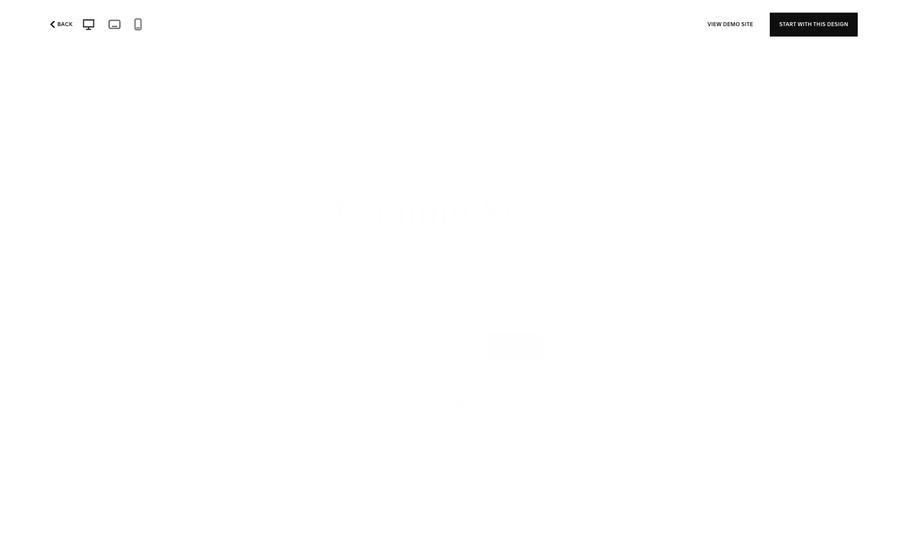 Task type: vqa. For each thing, say whether or not it's contained in the screenshot.
bogart 'IMAGE'
no



Task type: describe. For each thing, give the bounding box(es) containing it.
view demo site
[[708, 21, 754, 27]]

services
[[251, 22, 279, 31]]

preview template on a mobile device image
[[131, 18, 145, 31]]

clune image
[[334, 128, 569, 440]]

1 - from the left
[[62, 22, 65, 31]]

local
[[285, 22, 303, 31]]

6 - from the left
[[247, 22, 249, 31]]

3 - from the left
[[148, 22, 151, 31]]

back
[[57, 21, 73, 27]]

start with this design button
[[770, 12, 859, 36]]

5 - from the left
[[213, 22, 216, 31]]

2 - from the left
[[96, 22, 99, 31]]

preview template on a tablet device image
[[106, 17, 123, 32]]

start with this design
[[780, 21, 849, 27]]

4 - from the left
[[169, 22, 172, 31]]

preview template on a desktop device image
[[80, 17, 97, 31]]

view
[[708, 21, 722, 27]]

view demo site link
[[708, 12, 754, 36]]

design
[[828, 21, 849, 27]]

courses
[[217, 22, 245, 31]]

7 - from the left
[[281, 22, 284, 31]]

business
[[305, 22, 335, 31]]

site
[[742, 21, 754, 27]]



Task type: locate. For each thing, give the bounding box(es) containing it.
- left courses
[[213, 22, 216, 31]]

demo
[[724, 21, 741, 27]]

online store - portfolio - memberships - blog - scheduling - courses - services - local business
[[19, 22, 335, 31]]

- right courses
[[247, 22, 249, 31]]

scheduling
[[174, 22, 211, 31]]

- left blog
[[148, 22, 151, 31]]

- left preview template on a tablet device image
[[96, 22, 99, 31]]

- right blog
[[169, 22, 172, 31]]

portfolio
[[66, 22, 95, 31]]

online
[[19, 22, 41, 31]]

blog
[[153, 22, 168, 31]]

-
[[62, 22, 65, 31], [96, 22, 99, 31], [148, 22, 151, 31], [169, 22, 172, 31], [213, 22, 216, 31], [247, 22, 249, 31], [281, 22, 284, 31]]

tresoire image
[[70, 0, 305, 69]]

- left "local" on the left of the page
[[281, 22, 284, 31]]

back button
[[45, 15, 75, 34]]

this
[[814, 21, 826, 27]]

memberships
[[101, 22, 147, 31]]

oranssi image
[[599, 0, 834, 69]]

store
[[43, 22, 60, 31]]

- right store
[[62, 22, 65, 31]]

with
[[798, 21, 813, 27]]

start
[[780, 21, 797, 27]]



